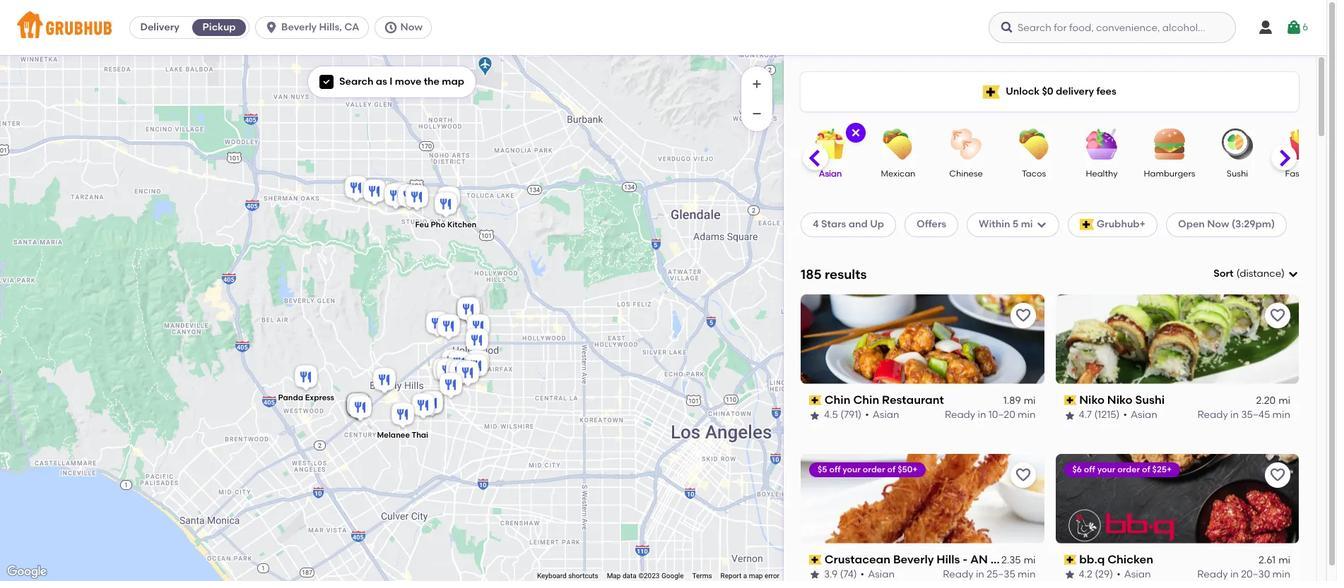 Task type: describe. For each thing, give the bounding box(es) containing it.
6 button
[[1286, 15, 1309, 40]]

the bop image
[[446, 358, 475, 389]]

3.9 (74)
[[824, 569, 857, 581]]

subscription pass image for bb.q chicken
[[1064, 556, 1077, 566]]

pickup
[[203, 21, 236, 33]]

pickup button
[[190, 16, 249, 39]]

within 5 mi
[[979, 219, 1033, 231]]

hrb experience century city image
[[344, 391, 372, 422]]

(74)
[[840, 569, 857, 581]]

proceed to checkout
[[1181, 530, 1284, 542]]

fast
[[1286, 169, 1303, 179]]

(3:29pm)
[[1232, 219, 1275, 231]]

2.35
[[1002, 555, 1021, 567]]

error
[[765, 573, 780, 580]]

1 horizontal spatial the
[[991, 553, 1009, 567]]

hoy's wok chinese food image
[[430, 356, 458, 387]]

chin chin restaurant logo image
[[801, 295, 1044, 384]]

results
[[825, 266, 867, 282]]

1.89 mi
[[1004, 395, 1036, 407]]

• asian for beverly
[[861, 569, 895, 581]]

20–30
[[1242, 569, 1271, 581]]

panda express image
[[292, 363, 320, 394]]

map region
[[0, 0, 963, 582]]

hills,
[[319, 21, 342, 33]]

delivery
[[140, 21, 179, 33]]

fast food
[[1286, 169, 1326, 179]]

2.20
[[1257, 395, 1276, 407]]

grubhub plus flag logo image for grubhub+
[[1080, 219, 1094, 231]]

ramen king keisuke image
[[344, 391, 372, 422]]

ready for restaurant
[[945, 410, 976, 422]]

natalee thai - beverly hills image
[[417, 389, 446, 420]]

order for chicken
[[1118, 465, 1140, 475]]

off for bb.q chicken
[[1084, 465, 1096, 475]]

healthy
[[1086, 169, 1118, 179]]

google image
[[4, 563, 50, 582]]

star icon image for crustacean beverly hills - an the go
[[809, 570, 821, 581]]

(
[[1237, 268, 1240, 280]]

(29)
[[1095, 569, 1114, 581]]

stars
[[821, 219, 847, 231]]

ready down proceed
[[1198, 569, 1228, 581]]

restaurant
[[882, 394, 944, 407]]

$50+
[[898, 465, 918, 475]]

none field containing sort
[[1214, 267, 1299, 282]]

sushi image
[[1213, 129, 1263, 160]]

off for crustacean beverly hills - an the go
[[830, 465, 841, 475]]

as
[[376, 76, 387, 88]]

joom bangkok cafe image
[[463, 348, 492, 379]]

of for chicken
[[1142, 465, 1151, 475]]

ready in 35–45 min
[[1198, 410, 1291, 422]]

1 niko from the left
[[1080, 394, 1105, 407]]

grubhub+
[[1097, 219, 1146, 231]]

map
[[607, 573, 621, 580]]

• for chin
[[865, 410, 869, 422]]

asian image
[[806, 129, 855, 160]]

moonbowls (healthy korean bowls - 3rd st.) image
[[443, 357, 471, 388]]

chinese image
[[942, 129, 991, 160]]

tacos
[[1022, 169, 1046, 179]]

melanee thai
[[377, 431, 428, 440]]

asian for crustacean beverly hills - an the go
[[868, 569, 895, 581]]

i
[[390, 76, 393, 88]]

hamburgers
[[1144, 169, 1196, 179]]

5
[[1013, 219, 1019, 231]]

your for crustacean
[[843, 465, 861, 475]]

• asian for chin
[[865, 410, 900, 422]]

in for restaurant
[[978, 410, 987, 422]]

2.20 mi
[[1257, 395, 1291, 407]]

delivery button
[[130, 16, 190, 39]]

4.7 (1215)
[[1079, 410, 1120, 422]]

proceed
[[1181, 530, 1222, 542]]

terms
[[692, 573, 712, 580]]

1 vertical spatial sushi
[[1136, 394, 1165, 407]]

svg image for now
[[384, 21, 398, 35]]

2.35 mi
[[1002, 555, 1036, 567]]

open
[[1178, 219, 1205, 231]]

robata jinya image
[[453, 359, 482, 390]]

report a map error link
[[721, 573, 780, 580]]

checkout
[[1236, 530, 1284, 542]]

panda
[[278, 393, 303, 402]]

bb.q
[[1080, 553, 1105, 567]]

1 chin from the left
[[825, 394, 851, 407]]

now inside button
[[400, 21, 423, 33]]

feu pho kitchen
[[415, 220, 476, 229]]

niko niko sushi logo image
[[1056, 295, 1299, 384]]

mi right 5
[[1021, 219, 1033, 231]]

ca
[[344, 21, 359, 33]]

$6
[[1073, 465, 1082, 475]]

• asian for niko
[[1124, 410, 1158, 422]]

delivery
[[1056, 85, 1094, 97]]

185
[[801, 266, 822, 282]]

0 vertical spatial map
[[442, 76, 464, 88]]

bento box 101 image
[[417, 388, 446, 420]]

asian down asian image
[[819, 169, 842, 179]]

offers
[[917, 219, 947, 231]]

order for beverly
[[863, 465, 886, 475]]

asian for chin chin restaurant
[[873, 410, 900, 422]]

bb.q chicken
[[1080, 553, 1154, 567]]

wokcano image
[[454, 295, 482, 326]]

svg image for beverly hills, ca
[[264, 21, 279, 35]]

4.5
[[824, 410, 838, 422]]

ready for hills
[[943, 569, 974, 581]]

of for beverly
[[888, 465, 896, 475]]

jinya ramen bar image
[[434, 184, 463, 215]]

subscription pass image for chin chin restaurant
[[809, 396, 822, 406]]

ready in 25–35 min
[[943, 569, 1036, 581]]

to
[[1224, 530, 1234, 542]]

• asian for chicken
[[1117, 569, 1151, 581]]

search
[[339, 76, 374, 88]]

crustacean beverly hills - an the go logo image
[[801, 454, 1044, 544]]

min down 2.61 mi
[[1273, 569, 1291, 581]]

feu
[[415, 220, 429, 229]]

4 stars and up
[[813, 219, 884, 231]]

up
[[870, 219, 884, 231]]

mi for chin chin restaurant
[[1024, 395, 1036, 407]]

genghis cohen image
[[463, 326, 491, 357]]

all about poke image
[[342, 174, 370, 205]]

0 horizontal spatial svg image
[[1000, 21, 1014, 35]]

crustacean
[[825, 553, 891, 567]]

svg image for 6
[[1286, 19, 1303, 36]]

ready for sushi
[[1198, 410, 1228, 422]]

niko niko sushi image
[[434, 312, 463, 343]]

mexican image
[[874, 129, 923, 160]]

)
[[1282, 268, 1285, 280]]

data
[[623, 573, 637, 580]]

tacos image
[[1010, 129, 1059, 160]]

0 vertical spatial the
[[424, 76, 440, 88]]

din tai fung image
[[344, 391, 372, 422]]

in for hills
[[976, 569, 985, 581]]

an
[[971, 553, 988, 567]]

4.2
[[1079, 569, 1093, 581]]

sushi stop image
[[403, 183, 431, 214]]



Task type: vqa. For each thing, say whether or not it's contained in the screenshot.
$2.99 Delivery
no



Task type: locate. For each thing, give the bounding box(es) containing it.
0 horizontal spatial order
[[863, 465, 886, 475]]

ready in 10–20 min
[[945, 410, 1036, 422]]

0 vertical spatial sushi
[[1227, 169, 1249, 179]]

search as i move the map
[[339, 76, 464, 88]]

0 horizontal spatial niko
[[1080, 394, 1105, 407]]

google
[[662, 573, 684, 580]]

1 horizontal spatial chin
[[854, 394, 880, 407]]

0 vertical spatial grubhub plus flag logo image
[[983, 85, 1000, 99]]

beverly left hills
[[893, 553, 934, 567]]

svg image inside now button
[[384, 21, 398, 35]]

min for hills
[[1018, 569, 1036, 581]]

beverly
[[281, 21, 317, 33], [893, 553, 934, 567]]

beverly hills, ca button
[[255, 16, 374, 39]]

chin chin restaurant image
[[423, 309, 451, 340]]

svg image right 5
[[1036, 219, 1047, 231]]

-
[[963, 553, 968, 567]]

1 horizontal spatial now
[[1208, 219, 1230, 231]]

subscription pass image
[[1064, 396, 1077, 406]]

1 horizontal spatial niko
[[1108, 394, 1133, 407]]

$5
[[818, 465, 827, 475]]

0 horizontal spatial beverly
[[281, 21, 317, 33]]

in down an
[[976, 569, 985, 581]]

185 results
[[801, 266, 867, 282]]

subscription pass image
[[809, 396, 822, 406], [809, 556, 822, 566], [1064, 556, 1077, 566]]

1 order from the left
[[863, 465, 886, 475]]

svg image up unlock
[[1000, 21, 1014, 35]]

india's grill image
[[437, 371, 465, 402]]

star icon image for niko niko sushi
[[1064, 410, 1076, 422]]

bao dim sum image
[[445, 349, 473, 380]]

crustacean beverly hills - an the go image
[[370, 366, 398, 397]]

3.9
[[824, 569, 838, 581]]

hamburgers image
[[1145, 129, 1195, 160]]

0 horizontal spatial the
[[424, 76, 440, 88]]

svg image
[[1286, 19, 1303, 36], [264, 21, 279, 35], [384, 21, 398, 35], [322, 78, 331, 86], [850, 127, 862, 139], [1288, 269, 1299, 280]]

green apple china bistro image
[[381, 181, 410, 212]]

$5 off your order of $50+
[[818, 465, 918, 475]]

1 horizontal spatial sushi
[[1227, 169, 1249, 179]]

bb.q chicken logo image
[[1056, 454, 1299, 544]]

• right (74)
[[861, 569, 865, 581]]

chin up (791)
[[854, 394, 880, 407]]

1 horizontal spatial your
[[1098, 465, 1116, 475]]

mi for bb.q chicken
[[1279, 555, 1291, 567]]

2.61
[[1259, 555, 1276, 567]]

1 your from the left
[[843, 465, 861, 475]]

0 horizontal spatial now
[[400, 21, 423, 33]]

open now (3:29pm)
[[1178, 219, 1275, 231]]

melanee thai image
[[388, 400, 417, 432]]

fees
[[1097, 85, 1117, 97]]

0 horizontal spatial sushi
[[1136, 394, 1165, 407]]

grubhub plus flag logo image left grubhub+
[[1080, 219, 1094, 231]]

star icon image
[[809, 410, 821, 422], [1064, 410, 1076, 422], [809, 570, 821, 581], [1064, 570, 1076, 581]]

melanee
[[377, 431, 410, 440]]

map
[[442, 76, 464, 88], [749, 573, 763, 580]]

mi
[[1021, 219, 1033, 231], [1024, 395, 1036, 407], [1279, 395, 1291, 407], [1024, 555, 1036, 567], [1279, 555, 1291, 567]]

svg image left 6 button
[[1258, 19, 1275, 36]]

in for sushi
[[1231, 410, 1239, 422]]

sort
[[1214, 268, 1234, 280]]

shiki sushi image
[[360, 177, 388, 208]]

mi right the 2.20
[[1279, 395, 1291, 407]]

order left $25+
[[1118, 465, 1140, 475]]

2.61 mi
[[1259, 555, 1291, 567]]

1 horizontal spatial of
[[1142, 465, 1151, 475]]

save this restaurant image
[[1015, 307, 1032, 324], [1270, 307, 1287, 324], [1015, 467, 1032, 484], [1270, 467, 1287, 484]]

0 horizontal spatial off
[[830, 465, 841, 475]]

grubhub plus flag logo image left unlock
[[983, 85, 1000, 99]]

• asian down "chin chin restaurant"
[[865, 410, 900, 422]]

tosai sushi image
[[346, 393, 374, 425]]

asian down niko niko sushi
[[1131, 410, 1158, 422]]

• for niko
[[1124, 410, 1128, 422]]

map right the move
[[442, 76, 464, 88]]

1 vertical spatial map
[[749, 573, 763, 580]]

map right a
[[749, 573, 763, 580]]

2 of from the left
[[1142, 465, 1151, 475]]

min
[[1018, 410, 1036, 422], [1273, 410, 1291, 422], [1018, 569, 1036, 581], [1273, 569, 1291, 581]]

1 vertical spatial beverly
[[893, 553, 934, 567]]

sushi down niko niko sushi logo
[[1136, 394, 1165, 407]]

map data ©2023 google
[[607, 573, 684, 580]]

off right $6
[[1084, 465, 1096, 475]]

now right open
[[1208, 219, 1230, 231]]

• for beverly
[[861, 569, 865, 581]]

1.89
[[1004, 395, 1021, 407]]

off right $5
[[830, 465, 841, 475]]

2 horizontal spatial svg image
[[1258, 19, 1275, 36]]

1 horizontal spatial order
[[1118, 465, 1140, 475]]

• right (791)
[[865, 410, 869, 422]]

unlock $0 delivery fees
[[1006, 85, 1117, 97]]

asian down crustacean
[[868, 569, 895, 581]]

subscription pass image left bb.q on the bottom
[[1064, 556, 1077, 566]]

min down 1.89 mi at the bottom right of page
[[1018, 410, 1036, 422]]

•
[[865, 410, 869, 422], [1124, 410, 1128, 422], [861, 569, 865, 581], [1117, 569, 1121, 581]]

1 horizontal spatial svg image
[[1036, 219, 1047, 231]]

• down niko niko sushi
[[1124, 410, 1128, 422]]

terms link
[[692, 573, 712, 580]]

2 your from the left
[[1098, 465, 1116, 475]]

chao krung image
[[462, 352, 490, 383]]

0 horizontal spatial of
[[888, 465, 896, 475]]

kung pao china bistro image
[[464, 312, 492, 343]]

vegan glory image
[[439, 347, 467, 379]]

within
[[979, 219, 1011, 231]]

• asian down chicken
[[1117, 569, 1151, 581]]

star icon image down subscription pass icon
[[1064, 410, 1076, 422]]

asian
[[819, 169, 842, 179], [873, 410, 900, 422], [1131, 410, 1158, 422], [868, 569, 895, 581], [1125, 569, 1151, 581]]

star icon image left 4.5 on the right bottom of the page
[[809, 410, 821, 422]]

chinese
[[950, 169, 983, 179]]

off
[[830, 465, 841, 475], [1084, 465, 1096, 475]]

keyboard
[[537, 573, 567, 580]]

grubhub plus flag logo image
[[983, 85, 1000, 99], [1080, 219, 1094, 231]]

1 horizontal spatial map
[[749, 573, 763, 580]]

None field
[[1214, 267, 1299, 282]]

now up the move
[[400, 21, 423, 33]]

$0
[[1042, 85, 1054, 97]]

hunan cafe image
[[456, 294, 485, 326]]

ready down '-'
[[943, 569, 974, 581]]

4.2 (29)
[[1079, 569, 1114, 581]]

sort ( distance )
[[1214, 268, 1285, 280]]

$25+
[[1153, 465, 1172, 475]]

order left $50+
[[863, 465, 886, 475]]

in
[[978, 410, 987, 422], [1231, 410, 1239, 422], [976, 569, 985, 581], [1231, 569, 1239, 581]]

the up 25–35
[[991, 553, 1009, 567]]

bb.q chicken image
[[454, 295, 482, 326]]

1 off from the left
[[830, 465, 841, 475]]

2 chin from the left
[[854, 394, 880, 407]]

asian for niko niko sushi
[[1131, 410, 1158, 422]]

minamoto kitchoan image
[[344, 391, 372, 422]]

star icon image left 3.9
[[809, 570, 821, 581]]

shortcuts
[[569, 573, 599, 580]]

go
[[1012, 553, 1031, 567]]

chef ming's image
[[409, 391, 437, 422]]

0 horizontal spatial grubhub plus flag logo image
[[983, 85, 1000, 99]]

star icon image for chin chin restaurant
[[809, 410, 821, 422]]

1 horizontal spatial grubhub plus flag logo image
[[1080, 219, 1094, 231]]

1 of from the left
[[888, 465, 896, 475]]

kitchen
[[447, 220, 476, 229]]

(791)
[[841, 410, 862, 422]]

your right $5
[[843, 465, 861, 475]]

grubhub plus flag logo image for unlock $0 delivery fees
[[983, 85, 1000, 99]]

sushi koo image
[[434, 357, 462, 388]]

star icon image left "4.2"
[[1064, 570, 1076, 581]]

mi for niko niko sushi
[[1279, 395, 1291, 407]]

• right (29)
[[1117, 569, 1121, 581]]

keyboard shortcuts button
[[537, 572, 599, 582]]

chin chin restaurant
[[825, 394, 944, 407]]

min down go
[[1018, 569, 1036, 581]]

now button
[[374, 16, 437, 39]]

of left $25+
[[1142, 465, 1151, 475]]

mi right 2.61
[[1279, 555, 1291, 567]]

ready left 35–45
[[1198, 410, 1228, 422]]

ready left 10–20
[[945, 410, 976, 422]]

10–20
[[989, 410, 1016, 422]]

asian down "chin chin restaurant"
[[873, 410, 900, 422]]

sushi down the sushi image
[[1227, 169, 1249, 179]]

min for restaurant
[[1018, 410, 1036, 422]]

0 horizontal spatial chin
[[825, 394, 851, 407]]

minus icon image
[[750, 107, 764, 121]]

shanghai rose cantonese cuisine image
[[395, 182, 423, 213]]

report a map error
[[721, 573, 780, 580]]

0 vertical spatial now
[[400, 21, 423, 33]]

2 niko from the left
[[1108, 394, 1133, 407]]

asian for bb.q chicken
[[1125, 569, 1151, 581]]

chicken
[[1108, 553, 1154, 567]]

the
[[424, 76, 440, 88], [991, 553, 1009, 567]]

the right the move
[[424, 76, 440, 88]]

subscription pass image left crustacean
[[809, 556, 822, 566]]

of left $50+
[[888, 465, 896, 475]]

in left 10–20
[[978, 410, 987, 422]]

subscription pass image for crustacean beverly hills - an the go
[[809, 556, 822, 566]]

min down the 2.20 mi
[[1273, 410, 1291, 422]]

• for chicken
[[1117, 569, 1121, 581]]

beverly left hills,
[[281, 21, 317, 33]]

2 order from the left
[[1118, 465, 1140, 475]]

beverly inside button
[[281, 21, 317, 33]]

fast food image
[[1281, 129, 1330, 160]]

chin chin image
[[385, 180, 413, 211]]

order
[[863, 465, 886, 475], [1118, 465, 1140, 475]]

main navigation navigation
[[0, 0, 1327, 55]]

sushi
[[1227, 169, 1249, 179], [1136, 394, 1165, 407]]

save this restaurant button
[[1011, 303, 1036, 329], [1265, 303, 1291, 329], [1011, 463, 1036, 488], [1265, 463, 1291, 488]]

unlock
[[1006, 85, 1040, 97]]

your for bb.q
[[1098, 465, 1116, 475]]

(1215)
[[1095, 410, 1120, 422]]

Search for food, convenience, alcohol... search field
[[989, 12, 1236, 43]]

your right $6
[[1098, 465, 1116, 475]]

panda express
[[278, 393, 334, 402]]

chin up 4.5 (791)
[[825, 394, 851, 407]]

4.5 (791)
[[824, 410, 862, 422]]

1 vertical spatial now
[[1208, 219, 1230, 231]]

svg image for search as i move the map
[[322, 78, 331, 86]]

ready
[[945, 410, 976, 422], [1198, 410, 1228, 422], [943, 569, 974, 581], [1198, 569, 1228, 581]]

in left 20–30
[[1231, 569, 1239, 581]]

©2023
[[638, 573, 660, 580]]

35–45
[[1242, 410, 1271, 422]]

and
[[849, 219, 868, 231]]

niko up the (1215)
[[1108, 394, 1133, 407]]

• asian down niko niko sushi
[[1124, 410, 1158, 422]]

star icon image for bb.q chicken
[[1064, 570, 1076, 581]]

0 horizontal spatial map
[[442, 76, 464, 88]]

0 vertical spatial beverly
[[281, 21, 317, 33]]

1 vertical spatial grubhub plus flag logo image
[[1080, 219, 1094, 231]]

svg image inside beverly hills, ca button
[[264, 21, 279, 35]]

mexican
[[881, 169, 916, 179]]

1 horizontal spatial beverly
[[893, 553, 934, 567]]

subscription pass image left "chin chin restaurant"
[[809, 396, 822, 406]]

svg image
[[1258, 19, 1275, 36], [1000, 21, 1014, 35], [1036, 219, 1047, 231]]

asian down chicken
[[1125, 569, 1151, 581]]

express
[[305, 393, 334, 402]]

0 horizontal spatial your
[[843, 465, 861, 475]]

niko up the 4.7
[[1080, 394, 1105, 407]]

report
[[721, 573, 742, 580]]

4
[[813, 219, 819, 231]]

• asian down crustacean
[[861, 569, 895, 581]]

niko niko sushi
[[1080, 394, 1165, 407]]

beverly hills, ca
[[281, 21, 359, 33]]

in left 35–45
[[1231, 410, 1239, 422]]

mi right '2.35'
[[1024, 555, 1036, 567]]

thai
[[411, 431, 428, 440]]

2 off from the left
[[1084, 465, 1096, 475]]

25–35
[[987, 569, 1016, 581]]

6
[[1303, 21, 1309, 33]]

feu pho kitchen image
[[432, 190, 460, 221]]

plus icon image
[[750, 77, 764, 91]]

mi right "1.89" at bottom
[[1024, 395, 1036, 407]]

svg image inside 6 button
[[1286, 19, 1303, 36]]

1 vertical spatial the
[[991, 553, 1009, 567]]

mi for crustacean beverly hills - an the go
[[1024, 555, 1036, 567]]

min for sushi
[[1273, 410, 1291, 422]]

healthy image
[[1077, 129, 1127, 160]]

1 horizontal spatial off
[[1084, 465, 1096, 475]]



